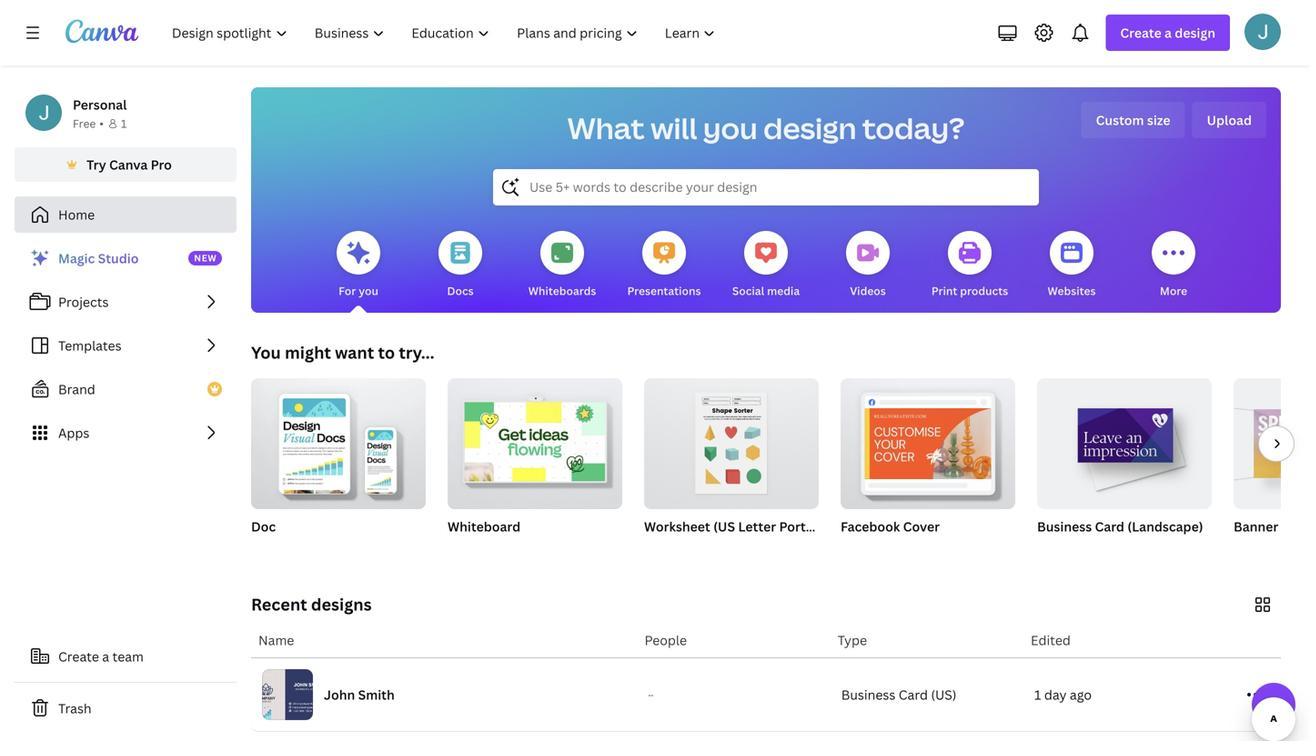 Task type: vqa. For each thing, say whether or not it's contained in the screenshot.
Calendar Planning Whiteboard in Blue Pink Spaced Color Blocks Style image
no



Task type: describe. For each thing, give the bounding box(es) containing it.
websites button
[[1048, 218, 1096, 313]]

portrait)
[[780, 518, 832, 536]]

for you button
[[337, 218, 380, 313]]

social media button
[[733, 218, 800, 313]]

try canva pro
[[87, 156, 172, 173]]

free
[[73, 116, 96, 131]]

1 for 1 day ago
[[1035, 687, 1042, 704]]

canva
[[109, 156, 148, 173]]

social media
[[733, 284, 800, 299]]

list containing magic studio
[[15, 240, 237, 451]]

whiteboards button
[[528, 218, 596, 313]]

edited
[[1031, 632, 1071, 649]]

2 - from the left
[[651, 690, 654, 700]]

recent designs
[[251, 594, 372, 616]]

1 vertical spatial design
[[764, 108, 857, 148]]

products
[[960, 284, 1009, 299]]

smith
[[358, 687, 395, 704]]

print
[[932, 284, 958, 299]]

upload button
[[1193, 102, 1267, 138]]

day
[[1045, 687, 1067, 704]]

home
[[58, 206, 95, 223]]

business card (us)
[[842, 687, 957, 704]]

custom
[[1096, 111, 1144, 129]]

brand
[[58, 381, 95, 398]]

--
[[648, 690, 654, 700]]

home link
[[15, 197, 237, 233]]

business card (landscape)
[[1038, 518, 1204, 536]]

for
[[339, 284, 356, 299]]

facebook cover
[[841, 518, 940, 536]]

(us
[[714, 518, 735, 536]]

business for business card (landscape)
[[1038, 518, 1092, 536]]

group for doc
[[251, 371, 426, 510]]

worksheet (us letter portrait) group
[[644, 371, 832, 559]]

whiteboards
[[528, 284, 596, 299]]

group for banner (land
[[1234, 379, 1311, 510]]

presentations
[[628, 284, 701, 299]]

recent
[[251, 594, 307, 616]]

banner (landscape) group
[[1234, 379, 1311, 559]]

1 for 1
[[121, 116, 127, 131]]

custom size
[[1096, 111, 1171, 129]]

•
[[99, 116, 104, 131]]

trash link
[[15, 691, 237, 727]]

want
[[335, 342, 374, 364]]

john smith image
[[1245, 13, 1281, 50]]

will
[[651, 108, 697, 148]]

facebook cover group
[[841, 371, 1016, 559]]

worksheet (us letter portrait)
[[644, 518, 832, 536]]

personal
[[73, 96, 127, 113]]

group for worksheet (us letter portrait)
[[644, 371, 819, 510]]

apps
[[58, 425, 90, 442]]

projects
[[58, 294, 109, 311]]

might
[[285, 342, 331, 364]]

design inside dropdown button
[[1175, 24, 1216, 41]]

john smith
[[324, 687, 395, 704]]

videos button
[[846, 218, 890, 313]]

magic studio
[[58, 250, 139, 267]]



Task type: locate. For each thing, give the bounding box(es) containing it.
group
[[251, 371, 426, 510], [448, 371, 623, 510], [644, 371, 819, 510], [841, 371, 1016, 510], [1038, 371, 1213, 510], [1234, 379, 1311, 510]]

1 horizontal spatial design
[[1175, 24, 1216, 41]]

trash
[[58, 700, 92, 718]]

apps link
[[15, 415, 237, 451]]

you right will
[[703, 108, 758, 148]]

create a design
[[1121, 24, 1216, 41]]

1 horizontal spatial a
[[1165, 24, 1172, 41]]

create a team
[[58, 648, 144, 666]]

whiteboard group
[[448, 371, 623, 559]]

ago
[[1070, 687, 1092, 704]]

0 horizontal spatial create
[[58, 648, 99, 666]]

card for (us)
[[899, 687, 928, 704]]

create up custom size dropdown button
[[1121, 24, 1162, 41]]

more button
[[1152, 218, 1196, 313]]

team
[[112, 648, 144, 666]]

banner
[[1234, 518, 1279, 536]]

what
[[568, 108, 645, 148]]

Search search field
[[530, 170, 1003, 205]]

create inside dropdown button
[[1121, 24, 1162, 41]]

name
[[258, 632, 294, 649]]

0 horizontal spatial you
[[359, 284, 379, 299]]

templates
[[58, 337, 122, 354]]

1 vertical spatial a
[[102, 648, 109, 666]]

group for facebook cover
[[841, 371, 1016, 510]]

letter
[[738, 518, 776, 536]]

(landscape)
[[1128, 518, 1204, 536]]

a inside dropdown button
[[1165, 24, 1172, 41]]

a
[[1165, 24, 1172, 41], [102, 648, 109, 666]]

websites
[[1048, 284, 1096, 299]]

studio
[[98, 250, 139, 267]]

1 day ago
[[1035, 687, 1092, 704]]

1 horizontal spatial 1
[[1035, 687, 1042, 704]]

create for create a design
[[1121, 24, 1162, 41]]

1 - from the left
[[648, 690, 651, 700]]

create for create a team
[[58, 648, 99, 666]]

design
[[1175, 24, 1216, 41], [764, 108, 857, 148]]

0 vertical spatial you
[[703, 108, 758, 148]]

create left team
[[58, 648, 99, 666]]

a for team
[[102, 648, 109, 666]]

doc group
[[251, 371, 426, 559]]

? button
[[1252, 684, 1296, 727]]

(land
[[1282, 518, 1311, 536]]

new
[[194, 252, 217, 264]]

facebook
[[841, 518, 900, 536]]

?
[[1269, 692, 1279, 718]]

banner (land
[[1234, 518, 1311, 536]]

-
[[648, 690, 651, 700], [651, 690, 654, 700]]

0 horizontal spatial business
[[842, 687, 896, 704]]

None search field
[[493, 169, 1039, 206]]

0 vertical spatial 1
[[121, 116, 127, 131]]

custom size button
[[1082, 102, 1185, 138]]

to
[[378, 342, 395, 364]]

presentations button
[[628, 218, 701, 313]]

you right for
[[359, 284, 379, 299]]

a left team
[[102, 648, 109, 666]]

1 left day
[[1035, 687, 1042, 704]]

business card (landscape) group
[[1038, 371, 1213, 559]]

card for (landscape)
[[1095, 518, 1125, 536]]

create
[[1121, 24, 1162, 41], [58, 648, 99, 666]]

worksheet
[[644, 518, 711, 536]]

1 vertical spatial you
[[359, 284, 379, 299]]

card inside business card (landscape) group
[[1095, 518, 1125, 536]]

0 vertical spatial design
[[1175, 24, 1216, 41]]

0 vertical spatial create
[[1121, 24, 1162, 41]]

you might want to try...
[[251, 342, 435, 364]]

media
[[767, 284, 800, 299]]

magic
[[58, 250, 95, 267]]

for you
[[339, 284, 379, 299]]

1 horizontal spatial create
[[1121, 24, 1162, 41]]

a inside button
[[102, 648, 109, 666]]

1 horizontal spatial business
[[1038, 518, 1092, 536]]

group inside worksheet (us letter portrait) group
[[644, 371, 819, 510]]

card left (landscape) at the bottom of the page
[[1095, 518, 1125, 536]]

videos
[[850, 284, 886, 299]]

doc
[[251, 518, 276, 536]]

today?
[[863, 108, 965, 148]]

0 horizontal spatial 1
[[121, 116, 127, 131]]

business
[[1038, 518, 1092, 536], [842, 687, 896, 704]]

john
[[324, 687, 355, 704]]

design left john smith image
[[1175, 24, 1216, 41]]

1 vertical spatial create
[[58, 648, 99, 666]]

card left (us) at the right
[[899, 687, 928, 704]]

0 horizontal spatial a
[[102, 648, 109, 666]]

cover
[[903, 518, 940, 536]]

designs
[[311, 594, 372, 616]]

docs button
[[439, 218, 482, 313]]

templates link
[[15, 328, 237, 364]]

design up search search field
[[764, 108, 857, 148]]

list
[[15, 240, 237, 451]]

more
[[1160, 284, 1188, 299]]

upload
[[1207, 111, 1252, 129]]

pro
[[151, 156, 172, 173]]

1 vertical spatial 1
[[1035, 687, 1042, 704]]

1 vertical spatial card
[[899, 687, 928, 704]]

0 vertical spatial a
[[1165, 24, 1172, 41]]

docs
[[447, 284, 474, 299]]

social
[[733, 284, 765, 299]]

1 horizontal spatial card
[[1095, 518, 1125, 536]]

print products button
[[932, 218, 1009, 313]]

create inside button
[[58, 648, 99, 666]]

free •
[[73, 116, 104, 131]]

top level navigation element
[[160, 15, 731, 51]]

try...
[[399, 342, 435, 364]]

1 vertical spatial business
[[842, 687, 896, 704]]

1 horizontal spatial you
[[703, 108, 758, 148]]

0 horizontal spatial design
[[764, 108, 857, 148]]

card
[[1095, 518, 1125, 536], [899, 687, 928, 704]]

business for business card (us)
[[842, 687, 896, 704]]

brand link
[[15, 371, 237, 408]]

a up size
[[1165, 24, 1172, 41]]

type
[[838, 632, 867, 649]]

(us)
[[931, 687, 957, 704]]

you
[[251, 342, 281, 364]]

people
[[645, 632, 687, 649]]

a for design
[[1165, 24, 1172, 41]]

create a design button
[[1106, 15, 1230, 51]]

you inside button
[[359, 284, 379, 299]]

whiteboard
[[448, 518, 521, 536]]

0 vertical spatial business
[[1038, 518, 1092, 536]]

create a team button
[[15, 639, 237, 675]]

size
[[1148, 111, 1171, 129]]

0 vertical spatial card
[[1095, 518, 1125, 536]]

print products
[[932, 284, 1009, 299]]

you
[[703, 108, 758, 148], [359, 284, 379, 299]]

try canva pro button
[[15, 147, 237, 182]]

business inside group
[[1038, 518, 1092, 536]]

1 right •
[[121, 116, 127, 131]]

group for whiteboard
[[448, 371, 623, 510]]

what will you design today?
[[568, 108, 965, 148]]

try
[[87, 156, 106, 173]]

0 horizontal spatial card
[[899, 687, 928, 704]]



